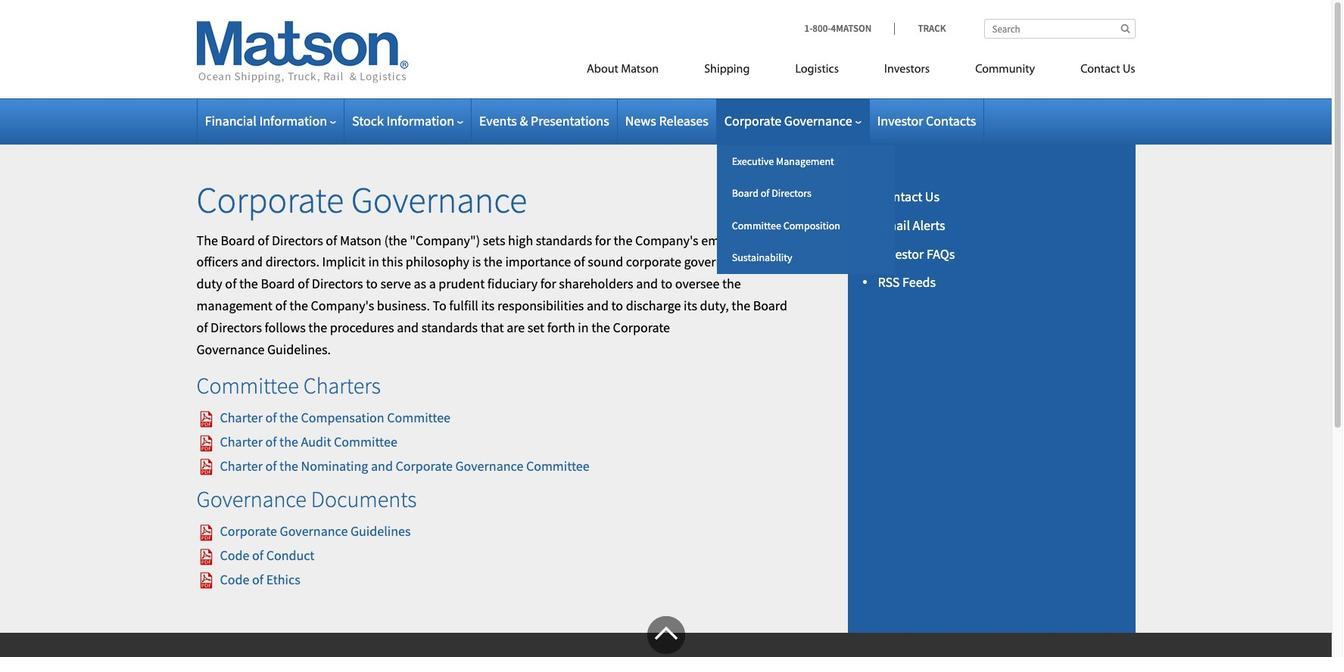 Task type: describe. For each thing, give the bounding box(es) containing it.
the left audit
[[279, 433, 298, 450]]

of up charter of the audit committee link
[[265, 409, 277, 427]]

logistics
[[795, 64, 839, 76]]

responsibilities
[[497, 297, 584, 314]]

the up follows
[[289, 297, 308, 314]]

business.
[[377, 297, 430, 314]]

directors.
[[265, 253, 319, 271]]

sound
[[588, 253, 623, 271]]

community
[[975, 64, 1035, 76]]

1 vertical spatial in
[[578, 319, 589, 336]]

code of conduct link
[[196, 547, 315, 564]]

to
[[433, 297, 446, 314]]

the
[[196, 231, 218, 249]]

the right 'forth' at the left of page
[[591, 319, 610, 336]]

committee composition link
[[717, 210, 895, 242]]

as
[[414, 275, 426, 292]]

2 code from the top
[[220, 570, 249, 588]]

rss feeds link
[[878, 274, 936, 291]]

information for financial information
[[259, 112, 327, 129]]

about matson
[[587, 64, 659, 76]]

releases
[[659, 112, 708, 129]]

financial
[[205, 112, 257, 129]]

committee charters
[[196, 371, 381, 400]]

logistics link
[[773, 56, 862, 87]]

officers
[[196, 253, 238, 271]]

0 vertical spatial corporate governance
[[724, 112, 852, 129]]

1 its from the left
[[481, 297, 495, 314]]

matson inside the board of directors of matson (the "company") sets high standards for the company's employees, officers and directors. implicit in this philosophy is the importance of sound corporate governance. it is the duty of the board of directors to serve as a prudent fiduciary for shareholders and to oversee the management of the company's business. to fulfill its responsibilities and to discharge its duty, the board of directors follows the procedures and standards that are set forth in the corporate governance guidelines.
[[340, 231, 381, 249]]

and right officers
[[241, 253, 263, 271]]

importance
[[505, 253, 571, 271]]

financial information
[[205, 112, 327, 129]]

top menu navigation
[[519, 56, 1135, 87]]

corporate inside charter of the compensation committee charter of the audit committee charter of the nominating and corporate governance committee
[[396, 457, 453, 474]]

are
[[507, 319, 525, 336]]

0 horizontal spatial us
[[925, 188, 939, 205]]

of up follows
[[275, 297, 287, 314]]

sets
[[483, 231, 505, 249]]

governance guidelines.
[[196, 340, 331, 358]]

events & presentations link
[[479, 112, 609, 129]]

board down it on the right top
[[753, 297, 787, 314]]

and down "business."
[[397, 319, 419, 336]]

charters
[[303, 371, 381, 400]]

discharge
[[626, 297, 681, 314]]

alerts
[[913, 216, 945, 234]]

1-
[[804, 22, 813, 35]]

0 horizontal spatial contact
[[878, 188, 922, 205]]

of left audit
[[265, 433, 277, 450]]

code of ethics link
[[196, 570, 300, 588]]

corporate up directors.
[[196, 177, 344, 223]]

management
[[196, 297, 273, 314]]

investor contacts
[[877, 112, 976, 129]]

0 horizontal spatial contact us
[[878, 188, 939, 205]]

board of directors link
[[717, 177, 895, 210]]

Search search field
[[984, 19, 1135, 39]]

of left sound
[[574, 253, 585, 271]]

stock information link
[[352, 112, 463, 129]]

the right duty,
[[732, 297, 750, 314]]

directors up committee composition
[[772, 187, 812, 200]]

news releases link
[[625, 112, 708, 129]]

1 is from the left
[[472, 253, 481, 271]]

that
[[481, 319, 504, 336]]

fulfill
[[449, 297, 478, 314]]

and inside charter of the compensation committee charter of the audit committee charter of the nominating and corporate governance committee
[[371, 457, 393, 474]]

of down management
[[196, 319, 208, 336]]

it
[[756, 253, 765, 271]]

faqs
[[927, 245, 955, 262]]

events
[[479, 112, 517, 129]]

governance.
[[684, 253, 754, 271]]

implicit
[[322, 253, 366, 271]]

financial information link
[[205, 112, 336, 129]]

contacts
[[926, 112, 976, 129]]

high
[[508, 231, 533, 249]]

the down governance.
[[722, 275, 741, 292]]

investor for investor contacts
[[877, 112, 923, 129]]

audit
[[301, 433, 331, 450]]

1 vertical spatial company's
[[311, 297, 374, 314]]

corporate inside the board of directors of matson (the "company") sets high standards for the company's employees, officers and directors. implicit in this philosophy is the importance of sound corporate governance. it is the duty of the board of directors to serve as a prudent fiduciary for shareholders and to oversee the management of the company's business. to fulfill its responsibilities and to discharge its duty, the board of directors follows the procedures and standards that are set forth in the corporate governance guidelines.
[[613, 319, 670, 336]]

prudent
[[439, 275, 485, 292]]

set
[[528, 319, 544, 336]]

corporate
[[626, 253, 681, 271]]

1-800-4matson link
[[804, 22, 894, 35]]

of down charter of the audit committee link
[[265, 457, 277, 474]]

duty,
[[700, 297, 729, 314]]

investor faqs
[[878, 245, 955, 262]]

documents
[[311, 485, 417, 513]]

of down directors.
[[298, 275, 309, 292]]

email
[[878, 216, 910, 234]]

corporate governance guidelines code of conduct code of ethics
[[220, 523, 411, 588]]

the up sound
[[614, 231, 632, 249]]

800-
[[813, 22, 831, 35]]

directors down management
[[211, 319, 262, 336]]

the down charter of the audit committee link
[[279, 457, 298, 474]]

guidelines
[[350, 523, 411, 540]]

track
[[918, 22, 946, 35]]

this
[[382, 253, 403, 271]]

0 horizontal spatial for
[[540, 275, 556, 292]]

matson inside "link"
[[621, 64, 659, 76]]

us inside top menu navigation
[[1123, 64, 1135, 76]]

2 is from the left
[[767, 253, 776, 271]]

governance inside charter of the compensation committee charter of the audit committee charter of the nominating and corporate governance committee
[[455, 457, 523, 474]]

board inside "board of directors" link
[[732, 187, 759, 200]]

about
[[587, 64, 618, 76]]

of down "code of conduct" link
[[252, 570, 264, 588]]

0 vertical spatial for
[[595, 231, 611, 249]]

&
[[520, 112, 528, 129]]



Task type: locate. For each thing, give the bounding box(es) containing it.
0 horizontal spatial standards
[[421, 319, 478, 336]]

0 horizontal spatial information
[[259, 112, 327, 129]]

1 horizontal spatial its
[[684, 297, 697, 314]]

0 horizontal spatial its
[[481, 297, 495, 314]]

1 vertical spatial for
[[540, 275, 556, 292]]

contact us down search image
[[1080, 64, 1135, 76]]

2 its from the left
[[684, 297, 697, 314]]

its down oversee
[[684, 297, 697, 314]]

us down search image
[[1123, 64, 1135, 76]]

0 horizontal spatial company's
[[311, 297, 374, 314]]

news releases
[[625, 112, 708, 129]]

1-800-4matson
[[804, 22, 872, 35]]

directors up directors.
[[272, 231, 323, 249]]

of up directors.
[[258, 231, 269, 249]]

contact us inside top menu navigation
[[1080, 64, 1135, 76]]

for up sound
[[595, 231, 611, 249]]

the up charter of the audit committee link
[[279, 409, 298, 427]]

board up officers
[[221, 231, 255, 249]]

investor faqs link
[[878, 245, 955, 262]]

the
[[614, 231, 632, 249], [484, 253, 503, 271], [779, 253, 798, 271], [239, 275, 258, 292], [722, 275, 741, 292], [289, 297, 308, 314], [732, 297, 750, 314], [308, 319, 327, 336], [591, 319, 610, 336], [279, 409, 298, 427], [279, 433, 298, 450], [279, 457, 298, 474]]

charter of the compensation committee charter of the audit committee charter of the nominating and corporate governance committee
[[220, 409, 589, 474]]

1 vertical spatial contact
[[878, 188, 922, 205]]

investors link
[[862, 56, 952, 87]]

philosophy
[[406, 253, 469, 271]]

follows
[[265, 319, 306, 336]]

conduct
[[266, 547, 315, 564]]

1 vertical spatial corporate governance
[[196, 177, 527, 223]]

sustainability
[[732, 251, 792, 264]]

information right stock
[[386, 112, 454, 129]]

governance documents
[[196, 485, 417, 513]]

community link
[[952, 56, 1058, 87]]

executive management
[[732, 154, 834, 168]]

corporate governance
[[724, 112, 852, 129], [196, 177, 527, 223]]

oversee
[[675, 275, 719, 292]]

1 horizontal spatial contact us
[[1080, 64, 1135, 76]]

0 vertical spatial contact us
[[1080, 64, 1135, 76]]

0 vertical spatial investor
[[877, 112, 923, 129]]

stock
[[352, 112, 384, 129]]

standards down to
[[421, 319, 478, 336]]

information for stock information
[[386, 112, 454, 129]]

governance inside 'corporate governance guidelines code of conduct code of ethics'
[[280, 523, 348, 540]]

investor
[[877, 112, 923, 129], [878, 245, 924, 262]]

code
[[220, 547, 249, 564], [220, 570, 249, 588]]

ethics
[[266, 570, 300, 588]]

the board of directors of matson (the "company") sets high standards for the company's employees, officers and directors. implicit in this philosophy is the importance of sound corporate governance. it is the duty of the board of directors to serve as a prudent fiduciary for shareholders and to oversee the management of the company's business. to fulfill its responsibilities and to discharge its duty, the board of directors follows the procedures and standards that are set forth in the corporate governance guidelines.
[[196, 231, 798, 358]]

management
[[776, 154, 834, 168]]

directors down implicit
[[312, 275, 363, 292]]

and up discharge
[[636, 275, 658, 292]]

corporate up executive
[[724, 112, 781, 129]]

1 horizontal spatial is
[[767, 253, 776, 271]]

corporate governance up executive management at the top of the page
[[724, 112, 852, 129]]

1 vertical spatial standards
[[421, 319, 478, 336]]

board down executive
[[732, 187, 759, 200]]

information right financial
[[259, 112, 327, 129]]

0 horizontal spatial in
[[368, 253, 379, 271]]

the down the sets
[[484, 253, 503, 271]]

1 charter from the top
[[220, 409, 263, 427]]

corporate down discharge
[[613, 319, 670, 336]]

1 vertical spatial investor
[[878, 245, 924, 262]]

feeds
[[902, 274, 936, 291]]

contact us link down search image
[[1058, 56, 1135, 87]]

fiduciary
[[487, 275, 538, 292]]

1 horizontal spatial contact us link
[[1058, 56, 1135, 87]]

standards up importance
[[536, 231, 592, 249]]

of down executive
[[761, 187, 770, 200]]

composition
[[783, 219, 840, 232]]

1 horizontal spatial us
[[1123, 64, 1135, 76]]

its up that
[[481, 297, 495, 314]]

1 vertical spatial code
[[220, 570, 249, 588]]

code up the code of ethics link
[[220, 547, 249, 564]]

corporate up "code of conduct" link
[[220, 523, 277, 540]]

3 charter from the top
[[220, 457, 263, 474]]

compensation
[[301, 409, 384, 427]]

in right 'forth' at the left of page
[[578, 319, 589, 336]]

1 horizontal spatial information
[[386, 112, 454, 129]]

of right the "duty"
[[225, 275, 237, 292]]

1 horizontal spatial company's
[[635, 231, 698, 249]]

(the
[[384, 231, 407, 249]]

the right it on the right top
[[779, 253, 798, 271]]

news
[[625, 112, 656, 129]]

2 vertical spatial charter
[[220, 457, 263, 474]]

0 vertical spatial code
[[220, 547, 249, 564]]

0 horizontal spatial matson
[[340, 231, 381, 249]]

search image
[[1121, 23, 1130, 33]]

matson image
[[196, 21, 408, 83]]

forth
[[547, 319, 575, 336]]

1 horizontal spatial contact
[[1080, 64, 1120, 76]]

corporate governance guidelines link
[[196, 523, 411, 540]]

rss
[[878, 274, 900, 291]]

1 vertical spatial charter
[[220, 433, 263, 450]]

shipping
[[704, 64, 750, 76]]

4matson
[[831, 22, 872, 35]]

and
[[241, 253, 263, 271], [636, 275, 658, 292], [587, 297, 609, 314], [397, 319, 419, 336], [371, 457, 393, 474]]

corporate governance link
[[724, 112, 861, 129]]

1 horizontal spatial for
[[595, 231, 611, 249]]

1 horizontal spatial in
[[578, 319, 589, 336]]

presentations
[[531, 112, 609, 129]]

1 horizontal spatial corporate governance
[[724, 112, 852, 129]]

shipping link
[[681, 56, 773, 87]]

0 vertical spatial matson
[[621, 64, 659, 76]]

charter of the nominating and corporate governance committee link
[[196, 457, 589, 474]]

the up management
[[239, 275, 258, 292]]

corporate
[[724, 112, 781, 129], [196, 177, 344, 223], [613, 319, 670, 336], [396, 457, 453, 474], [220, 523, 277, 540]]

footer
[[0, 616, 1332, 657]]

stock information
[[352, 112, 454, 129]]

of up the code of ethics link
[[252, 547, 264, 564]]

track link
[[894, 22, 946, 35]]

contact us link up email alerts link
[[878, 188, 939, 205]]

0 vertical spatial contact
[[1080, 64, 1120, 76]]

to down corporate
[[661, 275, 672, 292]]

1 vertical spatial matson
[[340, 231, 381, 249]]

and down shareholders
[[587, 297, 609, 314]]

standards
[[536, 231, 592, 249], [421, 319, 478, 336]]

employees,
[[701, 231, 767, 249]]

corporate up documents
[[396, 457, 453, 474]]

us
[[1123, 64, 1135, 76], [925, 188, 939, 205]]

matson
[[621, 64, 659, 76], [340, 231, 381, 249]]

corporate governance up "(the"
[[196, 177, 527, 223]]

board
[[732, 187, 759, 200], [221, 231, 255, 249], [261, 275, 295, 292], [753, 297, 787, 314]]

rss feeds
[[878, 274, 936, 291]]

None search field
[[984, 19, 1135, 39]]

committee composition
[[732, 219, 840, 232]]

contact inside top menu navigation
[[1080, 64, 1120, 76]]

1 information from the left
[[259, 112, 327, 129]]

about matson link
[[564, 56, 681, 87]]

0 horizontal spatial to
[[366, 275, 378, 292]]

is right it on the right top
[[767, 253, 776, 271]]

contact us up email alerts link
[[878, 188, 939, 205]]

the right follows
[[308, 319, 327, 336]]

to left the serve
[[366, 275, 378, 292]]

matson up implicit
[[340, 231, 381, 249]]

its
[[481, 297, 495, 314], [684, 297, 697, 314]]

1 vertical spatial contact us
[[878, 188, 939, 205]]

back to top image
[[647, 616, 685, 654]]

duty
[[196, 275, 222, 292]]

contact up email
[[878, 188, 922, 205]]

procedures
[[330, 319, 394, 336]]

is up 'prudent'
[[472, 253, 481, 271]]

investor down the investors link
[[877, 112, 923, 129]]

investor for investor faqs
[[878, 245, 924, 262]]

0 vertical spatial us
[[1123, 64, 1135, 76]]

us up alerts
[[925, 188, 939, 205]]

a
[[429, 275, 436, 292]]

company's up corporate
[[635, 231, 698, 249]]

board of directors
[[732, 187, 812, 200]]

1 horizontal spatial standards
[[536, 231, 592, 249]]

code down "code of conduct" link
[[220, 570, 249, 588]]

board down directors.
[[261, 275, 295, 292]]

directors
[[772, 187, 812, 200], [272, 231, 323, 249], [312, 275, 363, 292], [211, 319, 262, 336]]

1 vertical spatial us
[[925, 188, 939, 205]]

0 horizontal spatial corporate governance
[[196, 177, 527, 223]]

company's up the procedures
[[311, 297, 374, 314]]

0 vertical spatial contact us link
[[1058, 56, 1135, 87]]

0 vertical spatial company's
[[635, 231, 698, 249]]

email alerts link
[[878, 216, 945, 234]]

committee inside committee composition link
[[732, 219, 781, 232]]

corporate inside 'corporate governance guidelines code of conduct code of ethics'
[[220, 523, 277, 540]]

of
[[761, 187, 770, 200], [258, 231, 269, 249], [326, 231, 337, 249], [574, 253, 585, 271], [225, 275, 237, 292], [298, 275, 309, 292], [275, 297, 287, 314], [196, 319, 208, 336], [265, 409, 277, 427], [265, 433, 277, 450], [265, 457, 277, 474], [252, 547, 264, 564], [252, 570, 264, 588]]

executive management link
[[717, 145, 895, 177]]

investor up rss feeds link
[[878, 245, 924, 262]]

matson right about
[[621, 64, 659, 76]]

2 horizontal spatial to
[[661, 275, 672, 292]]

0 vertical spatial in
[[368, 253, 379, 271]]

0 vertical spatial standards
[[536, 231, 592, 249]]

sustainability link
[[717, 242, 895, 274]]

0 horizontal spatial contact us link
[[878, 188, 939, 205]]

1 vertical spatial contact us link
[[878, 188, 939, 205]]

of up implicit
[[326, 231, 337, 249]]

in left this
[[368, 253, 379, 271]]

serve
[[380, 275, 411, 292]]

events & presentations
[[479, 112, 609, 129]]

0 vertical spatial charter
[[220, 409, 263, 427]]

1 horizontal spatial matson
[[621, 64, 659, 76]]

investor contacts link
[[877, 112, 976, 129]]

contact
[[1080, 64, 1120, 76], [878, 188, 922, 205]]

"company")
[[410, 231, 480, 249]]

1 code from the top
[[220, 547, 249, 564]]

2 information from the left
[[386, 112, 454, 129]]

executive
[[732, 154, 774, 168]]

1 horizontal spatial to
[[611, 297, 623, 314]]

company's
[[635, 231, 698, 249], [311, 297, 374, 314]]

2 charter from the top
[[220, 433, 263, 450]]

shareholders
[[559, 275, 633, 292]]

contact down search search box
[[1080, 64, 1120, 76]]

to down shareholders
[[611, 297, 623, 314]]

and up documents
[[371, 457, 393, 474]]

charter of the compensation committee link
[[196, 409, 450, 427]]

email alerts
[[878, 216, 945, 234]]

for up responsibilities
[[540, 275, 556, 292]]

0 horizontal spatial is
[[472, 253, 481, 271]]

investors
[[884, 64, 930, 76]]



Task type: vqa. For each thing, say whether or not it's contained in the screenshot.
THE "US" within the Contact Us LINK
no



